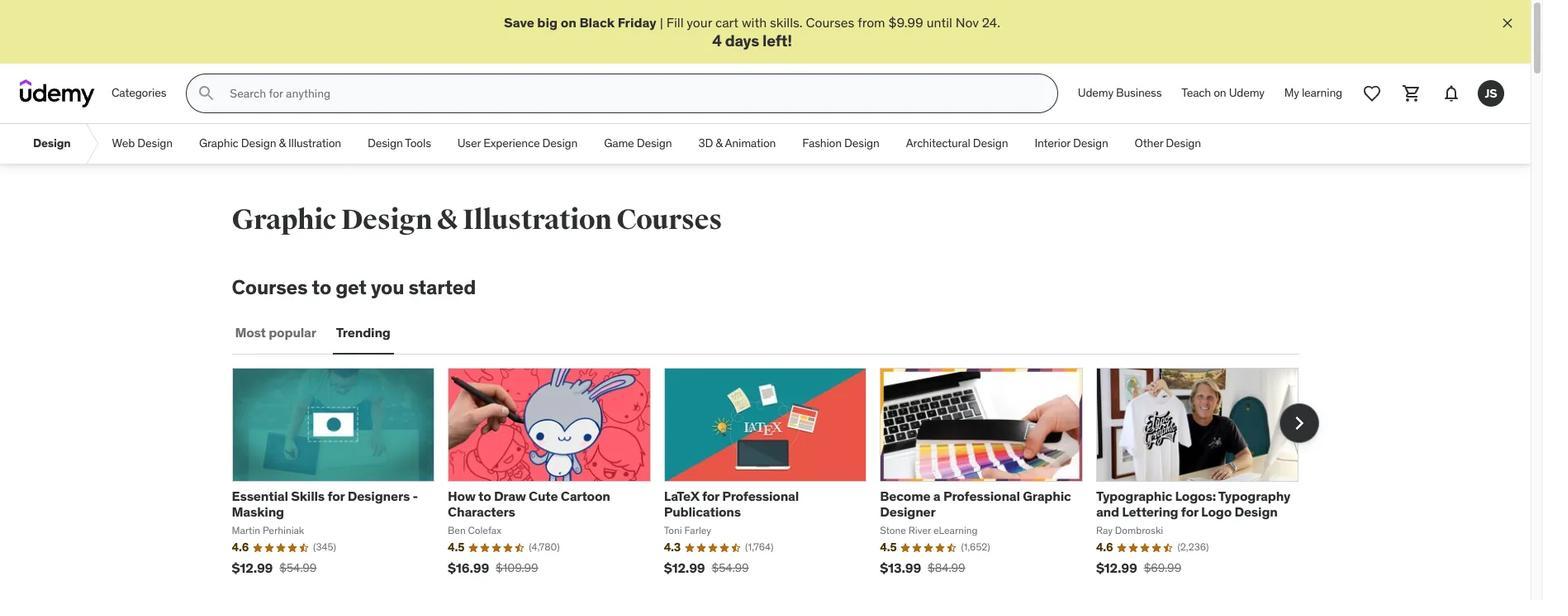 Task type: locate. For each thing, give the bounding box(es) containing it.
illustration for graphic design & illustration
[[289, 136, 341, 151]]

black
[[580, 14, 615, 31]]

fashion
[[803, 136, 842, 151]]

0 horizontal spatial on
[[561, 14, 577, 31]]

for inside typographic logos: typography and lettering for logo design
[[1182, 504, 1199, 520]]

carousel element
[[232, 368, 1319, 588]]

udemy left my
[[1230, 85, 1265, 100]]

2 vertical spatial courses
[[232, 275, 308, 300]]

courses up most popular
[[232, 275, 308, 300]]

1 horizontal spatial professional
[[944, 488, 1021, 504]]

most popular
[[235, 324, 316, 341]]

0 horizontal spatial to
[[312, 275, 331, 300]]

masking
[[232, 504, 284, 520]]

0 vertical spatial courses
[[806, 14, 855, 31]]

typographic logos: typography and lettering for logo design
[[1097, 488, 1291, 520]]

next image
[[1286, 410, 1313, 436]]

0 horizontal spatial &
[[279, 136, 286, 151]]

1 horizontal spatial courses
[[617, 203, 722, 237]]

get
[[336, 275, 367, 300]]

1 horizontal spatial illustration
[[463, 203, 612, 237]]

1 horizontal spatial to
[[479, 488, 491, 504]]

professional
[[722, 488, 799, 504], [944, 488, 1021, 504]]

illustration
[[289, 136, 341, 151], [463, 203, 612, 237]]

udemy business
[[1078, 85, 1162, 100]]

-
[[413, 488, 418, 504]]

for
[[328, 488, 345, 504], [702, 488, 720, 504], [1182, 504, 1199, 520]]

1 horizontal spatial for
[[702, 488, 720, 504]]

lettering
[[1123, 504, 1179, 520]]

1 professional from the left
[[722, 488, 799, 504]]

professional inside become a professional graphic designer
[[944, 488, 1021, 504]]

0 horizontal spatial udemy
[[1078, 85, 1114, 100]]

graphic inside become a professional graphic designer
[[1023, 488, 1072, 504]]

essential skills for designers - masking link
[[232, 488, 418, 520]]

fill
[[667, 14, 684, 31]]

logo
[[1202, 504, 1232, 520]]

0 vertical spatial on
[[561, 14, 577, 31]]

trending
[[336, 324, 391, 341]]

1 vertical spatial graphic
[[232, 203, 336, 237]]

essential skills for designers - masking
[[232, 488, 418, 520]]

interior design link
[[1022, 124, 1122, 164]]

courses left from
[[806, 14, 855, 31]]

0 vertical spatial to
[[312, 275, 331, 300]]

design inside 'link'
[[845, 136, 880, 151]]

professional right a
[[944, 488, 1021, 504]]

$9.99
[[889, 14, 924, 31]]

0 vertical spatial graphic
[[199, 136, 238, 151]]

graphic design & illustration courses
[[232, 203, 722, 237]]

other design
[[1135, 136, 1202, 151]]

0 vertical spatial illustration
[[289, 136, 341, 151]]

graphic left and on the bottom right of the page
[[1023, 488, 1072, 504]]

2 professional from the left
[[944, 488, 1021, 504]]

for left logo
[[1182, 504, 1199, 520]]

udemy left business
[[1078, 85, 1114, 100]]

courses
[[806, 14, 855, 31], [617, 203, 722, 237], [232, 275, 308, 300]]

1 horizontal spatial on
[[1214, 85, 1227, 100]]

& for graphic design & illustration
[[279, 136, 286, 151]]

courses to get you started
[[232, 275, 476, 300]]

courses down game design link
[[617, 203, 722, 237]]

js
[[1486, 86, 1498, 101]]

popular
[[269, 324, 316, 341]]

to
[[312, 275, 331, 300], [479, 488, 491, 504]]

graphic for graphic design & illustration
[[199, 136, 238, 151]]

1 horizontal spatial udemy
[[1230, 85, 1265, 100]]

4
[[713, 31, 722, 51]]

big
[[538, 14, 558, 31]]

wishlist image
[[1363, 84, 1383, 103]]

professional inside latex for professional publications
[[722, 488, 799, 504]]

other design link
[[1122, 124, 1215, 164]]

3d & animation link
[[685, 124, 790, 164]]

3d & animation
[[699, 136, 776, 151]]

0 horizontal spatial illustration
[[289, 136, 341, 151]]

1 horizontal spatial &
[[437, 203, 458, 237]]

professional right latex
[[722, 488, 799, 504]]

2 horizontal spatial for
[[1182, 504, 1199, 520]]

for right skills at left
[[328, 488, 345, 504]]

0 horizontal spatial professional
[[722, 488, 799, 504]]

become a professional graphic designer link
[[880, 488, 1072, 520]]

graphic down submit search icon
[[199, 136, 238, 151]]

save
[[504, 14, 535, 31]]

graphic down the graphic design & illustration 'link'
[[232, 203, 336, 237]]

0 horizontal spatial courses
[[232, 275, 308, 300]]

& inside 'link'
[[279, 136, 286, 151]]

to inside how to draw cute cartoon characters
[[479, 488, 491, 504]]

design inside "link"
[[973, 136, 1009, 151]]

to right how
[[479, 488, 491, 504]]

design tools
[[368, 136, 431, 151]]

2 vertical spatial graphic
[[1023, 488, 1072, 504]]

your
[[687, 14, 712, 31]]

0 horizontal spatial for
[[328, 488, 345, 504]]

other
[[1135, 136, 1164, 151]]

for right latex
[[702, 488, 720, 504]]

cartoon
[[561, 488, 611, 504]]

on inside save big on black friday | fill your cart with skills. courses from $9.99 until nov 24. 4 days left!
[[561, 14, 577, 31]]

game design
[[604, 136, 672, 151]]

fashion design link
[[790, 124, 893, 164]]

& for graphic design & illustration courses
[[437, 203, 458, 237]]

graphic design & illustration
[[199, 136, 341, 151]]

1 vertical spatial illustration
[[463, 203, 612, 237]]

interior
[[1035, 136, 1071, 151]]

on right big
[[561, 14, 577, 31]]

started
[[409, 275, 476, 300]]

essential
[[232, 488, 288, 504]]

illustration inside the graphic design & illustration 'link'
[[289, 136, 341, 151]]

most
[[235, 324, 266, 341]]

udemy
[[1078, 85, 1114, 100], [1230, 85, 1265, 100]]

my learning
[[1285, 85, 1343, 100]]

design
[[33, 136, 71, 151], [137, 136, 173, 151], [241, 136, 276, 151], [368, 136, 403, 151], [543, 136, 578, 151], [637, 136, 672, 151], [845, 136, 880, 151], [973, 136, 1009, 151], [1074, 136, 1109, 151], [1166, 136, 1202, 151], [341, 203, 432, 237], [1235, 504, 1278, 520]]

graphic inside 'link'
[[199, 136, 238, 151]]

tools
[[405, 136, 431, 151]]

to left get
[[312, 275, 331, 300]]

1 vertical spatial to
[[479, 488, 491, 504]]

on right teach
[[1214, 85, 1227, 100]]

2 horizontal spatial courses
[[806, 14, 855, 31]]

business
[[1117, 85, 1162, 100]]

categories
[[112, 85, 166, 100]]

graphic for graphic design & illustration courses
[[232, 203, 336, 237]]

web
[[112, 136, 135, 151]]

categories button
[[102, 74, 176, 113]]

graphic
[[199, 136, 238, 151], [232, 203, 336, 237], [1023, 488, 1072, 504]]



Task type: describe. For each thing, give the bounding box(es) containing it.
how to draw cute cartoon characters
[[448, 488, 611, 520]]

professional for publications
[[722, 488, 799, 504]]

to for draw
[[479, 488, 491, 504]]

characters
[[448, 504, 515, 520]]

a
[[934, 488, 941, 504]]

until
[[927, 14, 953, 31]]

publications
[[664, 504, 741, 520]]

latex for professional publications
[[664, 488, 799, 520]]

illustration for graphic design & illustration courses
[[463, 203, 612, 237]]

save big on black friday | fill your cart with skills. courses from $9.99 until nov 24. 4 days left!
[[504, 14, 1001, 51]]

teach on udemy link
[[1172, 74, 1275, 113]]

latex
[[664, 488, 700, 504]]

designer
[[880, 504, 936, 520]]

game design link
[[591, 124, 685, 164]]

interior design
[[1035, 136, 1109, 151]]

my learning link
[[1275, 74, 1353, 113]]

left!
[[763, 31, 792, 51]]

teach on udemy
[[1182, 85, 1265, 100]]

to for get
[[312, 275, 331, 300]]

learning
[[1302, 85, 1343, 100]]

js link
[[1472, 74, 1512, 113]]

animation
[[725, 136, 776, 151]]

architectural design
[[906, 136, 1009, 151]]

teach
[[1182, 85, 1212, 100]]

user experience design
[[458, 136, 578, 151]]

how to draw cute cartoon characters link
[[448, 488, 611, 520]]

fashion design
[[803, 136, 880, 151]]

3d
[[699, 136, 713, 151]]

cart
[[716, 14, 739, 31]]

design tools link
[[355, 124, 444, 164]]

typographic logos: typography and lettering for logo design link
[[1097, 488, 1291, 520]]

logos:
[[1176, 488, 1217, 504]]

2 horizontal spatial &
[[716, 136, 723, 151]]

game
[[604, 136, 634, 151]]

typography
[[1219, 488, 1291, 504]]

|
[[660, 14, 664, 31]]

skills
[[291, 488, 325, 504]]

days
[[725, 31, 760, 51]]

latex for professional publications link
[[664, 488, 799, 520]]

most popular button
[[232, 313, 320, 353]]

skills.
[[770, 14, 803, 31]]

user experience design link
[[444, 124, 591, 164]]

trending button
[[333, 313, 394, 353]]

experience
[[484, 136, 540, 151]]

notifications image
[[1442, 84, 1462, 103]]

design link
[[20, 124, 84, 164]]

2 udemy from the left
[[1230, 85, 1265, 100]]

web design
[[112, 136, 173, 151]]

user
[[458, 136, 481, 151]]

my
[[1285, 85, 1300, 100]]

architectural
[[906, 136, 971, 151]]

and
[[1097, 504, 1120, 520]]

with
[[742, 14, 767, 31]]

1 vertical spatial courses
[[617, 203, 722, 237]]

draw
[[494, 488, 526, 504]]

how
[[448, 488, 476, 504]]

become a professional graphic designer
[[880, 488, 1072, 520]]

shopping cart with 0 items image
[[1403, 84, 1422, 103]]

close image
[[1500, 15, 1517, 31]]

from
[[858, 14, 886, 31]]

udemy business link
[[1069, 74, 1172, 113]]

friday
[[618, 14, 657, 31]]

you
[[371, 275, 404, 300]]

24.
[[982, 14, 1001, 31]]

professional for graphic
[[944, 488, 1021, 504]]

submit search image
[[197, 84, 217, 103]]

Search for anything text field
[[227, 79, 1038, 108]]

typographic
[[1097, 488, 1173, 504]]

nov
[[956, 14, 979, 31]]

1 vertical spatial on
[[1214, 85, 1227, 100]]

arrow pointing to subcategory menu links image
[[84, 124, 99, 164]]

udemy image
[[20, 79, 95, 108]]

1 udemy from the left
[[1078, 85, 1114, 100]]

architectural design link
[[893, 124, 1022, 164]]

design inside typographic logos: typography and lettering for logo design
[[1235, 504, 1278, 520]]

designers
[[348, 488, 410, 504]]

courses inside save big on black friday | fill your cart with skills. courses from $9.99 until nov 24. 4 days left!
[[806, 14, 855, 31]]

graphic design & illustration link
[[186, 124, 355, 164]]

become
[[880, 488, 931, 504]]

for inside 'essential skills for designers - masking'
[[328, 488, 345, 504]]

for inside latex for professional publications
[[702, 488, 720, 504]]



Task type: vqa. For each thing, say whether or not it's contained in the screenshot.
topics recommended for you at left
no



